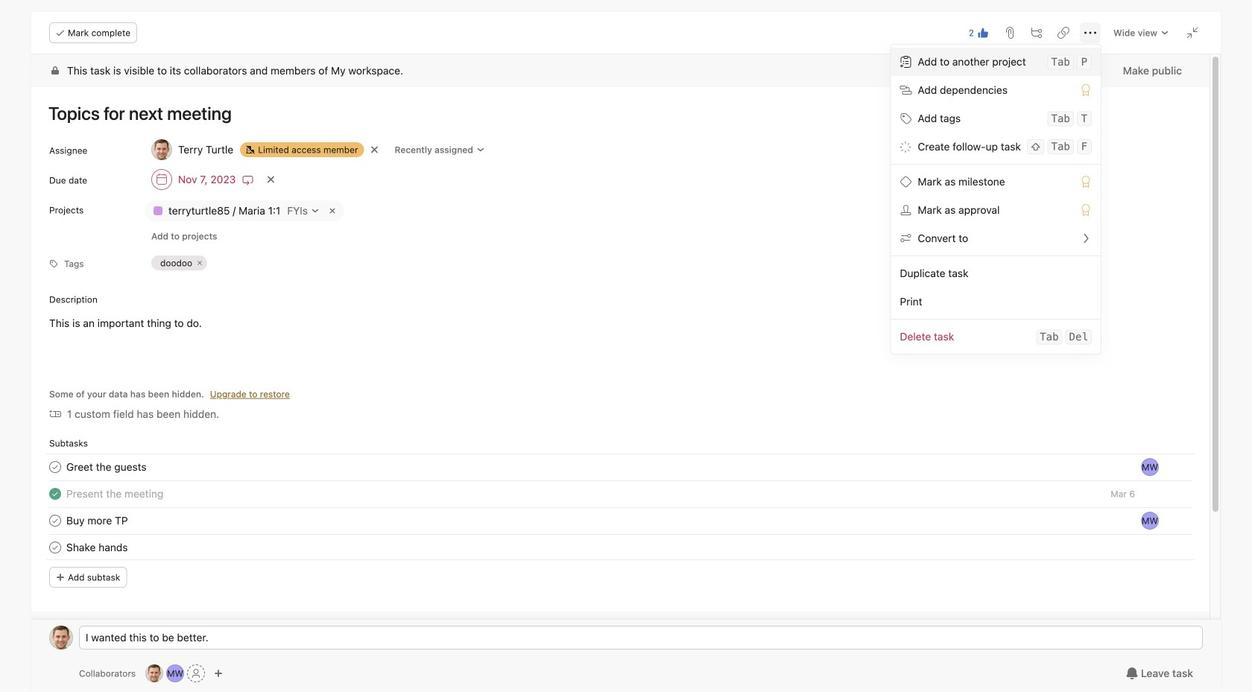 Task type: describe. For each thing, give the bounding box(es) containing it.
3 mark complete checkbox from the top
[[46, 539, 64, 557]]

task name text field for second "list item"
[[66, 486, 164, 503]]

more actions for this task image
[[1085, 27, 1097, 39]]

task name text field for second "list item" from the bottom of the topics for next meeting dialog
[[66, 513, 128, 529]]

4 list item from the top
[[31, 535, 1210, 561]]

clear due date image
[[266, 175, 275, 184]]

completed image
[[46, 485, 64, 503]]

1 mark complete image from the top
[[46, 512, 64, 530]]

toggle assignee popover image
[[1141, 459, 1159, 476]]

2 horizontal spatial add or remove collaborators image
[[214, 669, 223, 678]]

toggle assignee popover image
[[1141, 512, 1159, 530]]

mark complete checkbox for toggle assignee popover image
[[46, 459, 64, 476]]

collapse task pane image
[[1187, 27, 1199, 39]]

attachments: add a file to this task, topics for next meeting image
[[1004, 27, 1016, 39]]

mark complete image
[[46, 459, 64, 476]]

Completed checkbox
[[46, 485, 64, 503]]

1 list item from the top
[[31, 454, 1210, 481]]

Task Name text field
[[66, 540, 128, 556]]



Task type: vqa. For each thing, say whether or not it's contained in the screenshot.
bottommost Mark complete image
yes



Task type: locate. For each thing, give the bounding box(es) containing it.
copy task link image
[[1058, 27, 1070, 39]]

2 mark complete image from the top
[[46, 539, 64, 557]]

1 vertical spatial mark complete checkbox
[[46, 512, 64, 530]]

0 horizontal spatial add or remove collaborators image
[[145, 665, 163, 683]]

add subtask image
[[1031, 27, 1043, 39]]

mark complete image left task name text box
[[46, 539, 64, 557]]

2 list item from the top
[[31, 481, 1210, 508]]

mark complete checkbox left task name text box
[[46, 539, 64, 557]]

add or remove collaborators image
[[145, 665, 163, 683], [166, 665, 184, 683], [214, 669, 223, 678]]

1 vertical spatial mark complete image
[[46, 539, 64, 557]]

0 horizontal spatial remove image
[[195, 259, 204, 268]]

list item
[[31, 454, 1210, 481], [31, 481, 1210, 508], [31, 508, 1210, 535], [31, 535, 1210, 561]]

1 horizontal spatial remove image
[[327, 205, 338, 217]]

1 mark complete checkbox from the top
[[46, 459, 64, 476]]

open user profile image
[[49, 626, 73, 650]]

2 mark complete checkbox from the top
[[46, 512, 64, 530]]

1 horizontal spatial add or remove collaborators image
[[166, 665, 184, 683]]

mark complete image down completed image
[[46, 512, 64, 530]]

0 vertical spatial mark complete image
[[46, 512, 64, 530]]

main content
[[31, 54, 1210, 693]]

mark complete checkbox down completed image
[[46, 512, 64, 530]]

main content inside topics for next meeting dialog
[[31, 54, 1210, 693]]

topics for next meeting dialog
[[31, 12, 1221, 693]]

mark complete checkbox up completed option
[[46, 459, 64, 476]]

0 vertical spatial mark complete checkbox
[[46, 459, 64, 476]]

Mark complete checkbox
[[46, 459, 64, 476], [46, 512, 64, 530], [46, 539, 64, 557]]

menu item
[[891, 48, 1101, 76]]

1 vertical spatial remove image
[[195, 259, 204, 268]]

mark complete image
[[46, 512, 64, 530], [46, 539, 64, 557]]

remove assignee image
[[370, 145, 379, 154]]

2 likes. you liked this task image
[[977, 27, 989, 39]]

mark complete checkbox for toggle assignee popover icon
[[46, 512, 64, 530]]

2 vertical spatial mark complete checkbox
[[46, 539, 64, 557]]

task name text field for main content within topics for next meeting dialog
[[39, 96, 1192, 130]]

3 list item from the top
[[31, 508, 1210, 535]]

Task Name text field
[[39, 96, 1192, 130], [66, 459, 147, 476], [66, 486, 164, 503], [66, 513, 128, 529]]

task name text field for fourth "list item" from the bottom of the topics for next meeting dialog
[[66, 459, 147, 476]]

0 vertical spatial remove image
[[327, 205, 338, 217]]

remove image
[[327, 205, 338, 217], [195, 259, 204, 268]]



